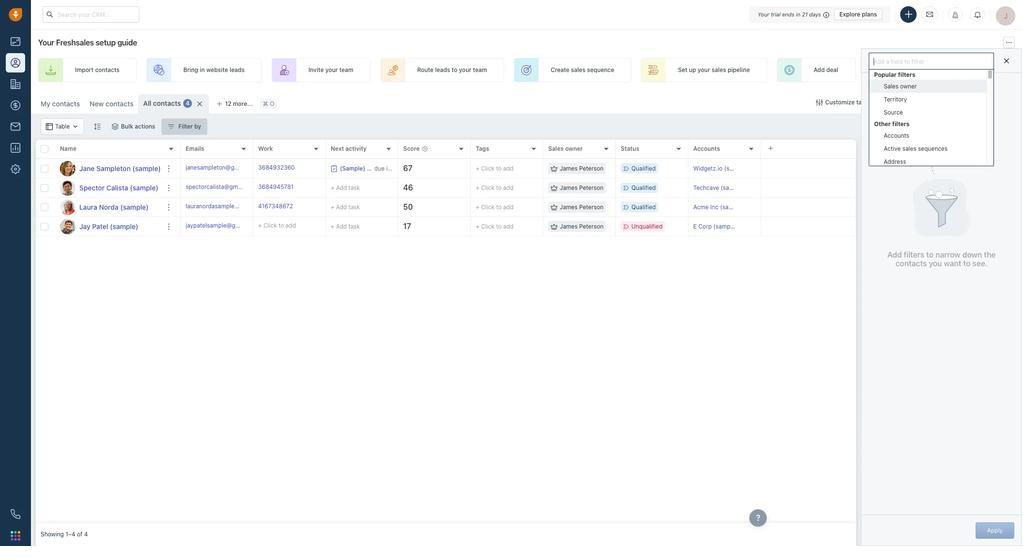 Task type: describe. For each thing, give the bounding box(es) containing it.
owner inside option
[[901, 82, 917, 90]]

task for 17
[[349, 223, 360, 230]]

(sample) for e corp (sample)
[[714, 223, 738, 230]]

sales for active
[[903, 145, 917, 152]]

import contacts for import contacts button
[[895, 99, 940, 106]]

field
[[892, 57, 904, 64]]

all contacts 4
[[143, 99, 190, 107]]

add for 46
[[504, 184, 514, 192]]

peterson for 46
[[580, 184, 604, 192]]

(sample) for spector calista (sample)
[[130, 184, 158, 192]]

add inside 'add filters to narrow down the contacts you want to see.'
[[888, 251, 902, 259]]

bulk
[[121, 123, 133, 130]]

click for 46
[[481, 184, 495, 192]]

press space to select this row. row containing jay patel (sample)
[[36, 217, 181, 237]]

the
[[985, 251, 996, 259]]

press space to select this row. row containing 67
[[181, 159, 857, 179]]

3684932360
[[258, 164, 295, 171]]

+ click to add for 17
[[476, 223, 514, 230]]

group for popular filters
[[870, 80, 987, 119]]

Search your CRM... text field
[[43, 6, 139, 23]]

route
[[417, 66, 434, 74]]

press space to select this row. row containing 50
[[181, 198, 857, 217]]

create sales sequence
[[551, 66, 615, 74]]

table
[[55, 123, 70, 130]]

container_wx8msf4aqz5i3rn1 image for table
[[46, 123, 53, 130]]

create
[[551, 66, 570, 74]]

create sales sequence link
[[514, 58, 632, 82]]

cell for 46
[[762, 179, 857, 197]]

laura
[[79, 203, 97, 211]]

contacts inside button
[[915, 99, 940, 106]]

50
[[403, 203, 413, 211]]

peterson for 50
[[580, 204, 604, 211]]

freshsales
[[56, 38, 94, 47]]

4167348672
[[258, 203, 293, 210]]

set up your sales pipeline
[[678, 66, 750, 74]]

james peterson for 46
[[560, 184, 604, 192]]

all
[[143, 99, 151, 107]]

in inside "link"
[[200, 66, 205, 74]]

techcave (sample) link
[[694, 184, 745, 192]]

container_wx8msf4aqz5i3rn1 image for bulk actions
[[112, 123, 119, 130]]

filter
[[179, 123, 193, 130]]

address
[[884, 158, 907, 165]]

style_myh0__igzzd8unmi image
[[94, 123, 101, 130]]

laura norda (sample)
[[79, 203, 149, 211]]

customize
[[826, 99, 855, 106]]

group for other filters
[[870, 129, 987, 547]]

press space to select this row. row containing 46
[[181, 179, 857, 198]]

peterson for 67
[[580, 165, 604, 172]]

unqualified
[[632, 223, 663, 230]]

acme
[[694, 204, 709, 211]]

bring in website leads link
[[147, 58, 262, 82]]

freshworks switcher image
[[11, 532, 20, 541]]

(sample) for jane sampleton (sample)
[[132, 164, 161, 172]]

my
[[41, 100, 50, 108]]

status
[[621, 145, 640, 153]]

cell for 17
[[762, 217, 857, 236]]

46
[[403, 183, 413, 192]]

3684945781 link
[[258, 183, 294, 193]]

Add a field to filter search field
[[872, 55, 992, 68]]

name column header
[[55, 140, 181, 159]]

spectorcalista@gmail.com link
[[186, 183, 258, 193]]

showing 1–4 of 4
[[41, 531, 88, 539]]

j image
[[60, 161, 75, 176]]

guide
[[117, 38, 137, 47]]

score
[[403, 145, 420, 153]]

spector calista (sample)
[[79, 184, 158, 192]]

table
[[857, 99, 871, 106]]

sales inside set up your sales pipeline link
[[712, 66, 727, 74]]

owner inside grid
[[566, 145, 583, 153]]

norda
[[99, 203, 119, 211]]

techcave (sample)
[[694, 184, 745, 192]]

address option
[[870, 155, 987, 168]]

add filters to narrow down the contacts you want to see.
[[888, 251, 996, 268]]

name row
[[36, 140, 181, 159]]

press space to select this row. row containing 17
[[181, 217, 857, 237]]

by
[[194, 123, 201, 130]]

jay
[[79, 222, 90, 231]]

next activity
[[331, 145, 367, 153]]

emails
[[186, 145, 204, 153]]

spector
[[79, 184, 105, 192]]

new
[[90, 100, 104, 108]]

1 horizontal spatial in
[[796, 11, 801, 17]]

setup
[[96, 38, 116, 47]]

add inside button
[[979, 99, 990, 106]]

set
[[678, 66, 688, 74]]

explore plans
[[840, 10, 878, 18]]

acme inc (sample)
[[694, 204, 745, 211]]

accounts inside grid
[[694, 145, 721, 153]]

⌘ o
[[263, 100, 275, 108]]

67
[[403, 164, 413, 173]]

o
[[270, 100, 275, 108]]

days
[[810, 11, 822, 17]]

list box containing popular filters
[[869, 69, 995, 547]]

cell for 50
[[762, 198, 857, 217]]

sales inside option
[[884, 82, 899, 90]]

row group containing jane sampleton (sample)
[[36, 159, 181, 237]]

4 inside all contacts 4
[[186, 100, 190, 107]]

jane
[[79, 164, 95, 172]]

phone element
[[6, 505, 25, 524]]

phone image
[[11, 510, 20, 520]]

add inside dropdown button
[[875, 57, 886, 64]]

+ click to add for 46
[[476, 184, 514, 192]]

james peterson for 17
[[560, 223, 604, 230]]

import for import contacts link
[[75, 66, 94, 74]]

filter by
[[179, 123, 201, 130]]

next
[[331, 145, 344, 153]]

customize table
[[826, 99, 871, 106]]

peterson for 17
[[580, 223, 604, 230]]

(sample) up techcave (sample) 'link' at the right
[[725, 165, 749, 172]]

+ add task for 46
[[331, 184, 360, 191]]

qualified for 67
[[632, 165, 656, 172]]

popular filters
[[875, 71, 916, 78]]

explore
[[840, 10, 861, 18]]

customize table button
[[810, 94, 877, 111]]

trial
[[771, 11, 781, 17]]

activity
[[346, 145, 367, 153]]

you
[[930, 259, 943, 268]]

sales owner inside option
[[884, 82, 917, 90]]

add for 17
[[504, 223, 514, 230]]

l image
[[60, 200, 75, 215]]

add deal
[[814, 66, 839, 74]]

down
[[963, 251, 983, 259]]

more...
[[233, 100, 253, 107]]

17
[[403, 222, 411, 231]]

click for 50
[[481, 204, 495, 211]]

territory
[[884, 96, 908, 103]]

spectorcalista@gmail.com
[[186, 183, 258, 191]]

popular
[[875, 71, 897, 78]]

name
[[60, 145, 76, 153]]

3684945781
[[258, 183, 294, 191]]

qualified for 50
[[632, 204, 656, 211]]

contacts inside 'add filters to narrow down the contacts you want to see.'
[[896, 259, 928, 268]]

actions
[[135, 123, 155, 130]]

sales owner option
[[870, 80, 987, 93]]

filters for add
[[904, 251, 925, 259]]

jane sampleton (sample)
[[79, 164, 161, 172]]

3 your from the left
[[698, 66, 711, 74]]

click for 67
[[481, 165, 495, 172]]

(sample) down 'widgetz.io (sample)' link
[[721, 184, 745, 192]]

sampleton
[[96, 164, 131, 172]]

your for your freshsales setup guide
[[38, 38, 54, 47]]

want
[[945, 259, 962, 268]]



Task type: locate. For each thing, give the bounding box(es) containing it.
0 horizontal spatial sales
[[571, 66, 586, 74]]

contacts down sales owner option
[[915, 99, 940, 106]]

jay patel (sample) link
[[79, 222, 138, 231]]

invite your team
[[309, 66, 354, 74]]

+ add task for 50
[[331, 203, 360, 211]]

4 cell from the top
[[762, 217, 857, 236]]

0 vertical spatial task
[[349, 184, 360, 191]]

1 horizontal spatial accounts
[[884, 132, 910, 139]]

list box
[[869, 69, 995, 547]]

0 vertical spatial owner
[[901, 82, 917, 90]]

filter
[[913, 57, 925, 64]]

james peterson
[[560, 165, 604, 172], [560, 184, 604, 192], [560, 204, 604, 211], [560, 223, 604, 230]]

add for 50
[[504, 204, 514, 211]]

container_wx8msf4aqz5i3rn1 image inside filter by button
[[168, 123, 175, 130]]

0 horizontal spatial your
[[38, 38, 54, 47]]

bring in website leads
[[183, 66, 245, 74]]

press space to select this row. row containing jane sampleton (sample)
[[36, 159, 181, 179]]

2 peterson from the top
[[580, 184, 604, 192]]

james for 46
[[560, 184, 578, 192]]

2 row group from the left
[[181, 159, 857, 237]]

your for your trial ends in 21 days
[[758, 11, 770, 17]]

s image
[[60, 180, 75, 196]]

row group containing 67
[[181, 159, 857, 237]]

4167348672 link
[[258, 202, 293, 212]]

3 cell from the top
[[762, 198, 857, 217]]

1 vertical spatial your
[[38, 38, 54, 47]]

contacts right all
[[153, 99, 181, 107]]

0 vertical spatial accounts
[[884, 132, 910, 139]]

sales right create
[[571, 66, 586, 74]]

lauranordasample@gmail.com
[[186, 203, 268, 210]]

james for 17
[[560, 223, 578, 230]]

james for 50
[[560, 204, 578, 211]]

grid containing 67
[[36, 139, 857, 523]]

add contact
[[979, 99, 1013, 106]]

accounts down the other filters
[[884, 132, 910, 139]]

a
[[887, 57, 890, 64]]

1 vertical spatial task
[[349, 203, 360, 211]]

click for 17
[[481, 223, 495, 230]]

widgetz.io (sample)
[[694, 165, 749, 172]]

task for 50
[[349, 203, 360, 211]]

calista
[[106, 184, 128, 192]]

container_wx8msf4aqz5i3rn1 image inside bulk actions button
[[112, 123, 119, 130]]

1 leads from the left
[[230, 66, 245, 74]]

add inside "link"
[[814, 66, 825, 74]]

import up source
[[895, 99, 914, 106]]

leads inside bring in website leads "link"
[[230, 66, 245, 74]]

0 horizontal spatial team
[[340, 66, 354, 74]]

sales for create
[[571, 66, 586, 74]]

container_wx8msf4aqz5i3rn1 image inside table dropdown button
[[46, 123, 53, 130]]

2 vertical spatial task
[[349, 223, 360, 230]]

contacts
[[95, 66, 120, 74], [915, 99, 940, 106], [153, 99, 181, 107], [52, 100, 80, 108], [106, 100, 134, 108], [896, 259, 928, 268]]

sales owner inside grid
[[549, 145, 583, 153]]

sequence
[[587, 66, 615, 74]]

1 group from the top
[[870, 80, 987, 119]]

of
[[77, 531, 83, 539]]

source option
[[870, 106, 987, 119]]

2 + add task from the top
[[331, 203, 360, 211]]

4 peterson from the top
[[580, 223, 604, 230]]

(sample)
[[132, 164, 161, 172], [725, 165, 749, 172], [130, 184, 158, 192], [721, 184, 745, 192], [120, 203, 149, 211], [721, 204, 745, 211], [110, 222, 138, 231], [714, 223, 738, 230]]

2 team from the left
[[473, 66, 487, 74]]

1 cell from the top
[[762, 159, 857, 178]]

press space to select this row. row containing spector calista (sample)
[[36, 179, 181, 198]]

import down your freshsales setup guide
[[75, 66, 94, 74]]

team inside 'invite your team' link
[[340, 66, 354, 74]]

(sample) right 'inc'
[[721, 204, 745, 211]]

1 horizontal spatial owner
[[901, 82, 917, 90]]

+ click to add for 50
[[476, 204, 514, 211]]

2 vertical spatial filters
[[904, 251, 925, 259]]

2 group from the top
[[870, 129, 987, 547]]

ends
[[783, 11, 795, 17]]

in right 'bring'
[[200, 66, 205, 74]]

0 vertical spatial qualified
[[632, 165, 656, 172]]

filters down add a field to filter
[[899, 71, 916, 78]]

3 peterson from the top
[[580, 204, 604, 211]]

(sample) right sampleton
[[132, 164, 161, 172]]

task
[[349, 184, 360, 191], [349, 203, 360, 211], [349, 223, 360, 230]]

2 james peterson from the top
[[560, 184, 604, 192]]

option containing other filters
[[870, 119, 987, 547]]

import contacts button
[[882, 94, 945, 111]]

leads right website
[[230, 66, 245, 74]]

(sample) for acme inc (sample)
[[721, 204, 745, 211]]

1 team from the left
[[340, 66, 354, 74]]

2 + click to add from the top
[[476, 184, 514, 192]]

leads right route
[[435, 66, 450, 74]]

3 james from the top
[[560, 204, 578, 211]]

contact
[[992, 99, 1013, 106]]

janesampleton@gmail.com 3684932360
[[186, 164, 295, 171]]

1 peterson from the top
[[580, 165, 604, 172]]

e corp (sample)
[[694, 223, 738, 230]]

0 vertical spatial import contacts
[[75, 66, 120, 74]]

filters
[[899, 71, 916, 78], [893, 120, 910, 127], [904, 251, 925, 259]]

spectorcalista@gmail.com 3684945781
[[186, 183, 294, 191]]

container_wx8msf4aqz5i3rn1 image inside table dropdown button
[[72, 123, 79, 130]]

route leads to your team
[[417, 66, 487, 74]]

filters inside 'add filters to narrow down the contacts you want to see.'
[[904, 251, 925, 259]]

group
[[870, 80, 987, 119], [870, 129, 987, 547]]

1 + click to add from the top
[[476, 165, 514, 172]]

1 horizontal spatial team
[[473, 66, 487, 74]]

0 horizontal spatial sales
[[549, 145, 564, 153]]

contacts down setup
[[95, 66, 120, 74]]

james for 67
[[560, 165, 578, 172]]

+ click to add
[[476, 165, 514, 172], [476, 184, 514, 192], [476, 204, 514, 211], [476, 223, 514, 230]]

spector calista (sample) link
[[79, 183, 158, 193]]

1 vertical spatial qualified
[[632, 184, 656, 192]]

2 james from the top
[[560, 184, 578, 192]]

other
[[875, 120, 891, 127]]

1 vertical spatial filters
[[893, 120, 910, 127]]

your left the freshsales
[[38, 38, 54, 47]]

1 horizontal spatial your
[[758, 11, 770, 17]]

option containing popular filters
[[870, 69, 987, 119]]

2 cell from the top
[[762, 179, 857, 197]]

0 horizontal spatial in
[[200, 66, 205, 74]]

add contact button
[[966, 94, 1018, 111]]

in
[[796, 11, 801, 17], [200, 66, 205, 74]]

(sample) for jay patel (sample)
[[110, 222, 138, 231]]

accounts inside option
[[884, 132, 910, 139]]

1 horizontal spatial leads
[[435, 66, 450, 74]]

1 vertical spatial sales owner
[[549, 145, 583, 153]]

press space to select this row. row containing laura norda (sample)
[[36, 198, 181, 217]]

container_wx8msf4aqz5i3rn1 image
[[817, 99, 823, 106], [46, 123, 53, 130], [112, 123, 119, 130], [551, 165, 558, 172], [551, 223, 558, 230]]

accounts option
[[870, 129, 987, 142]]

1 vertical spatial group
[[870, 129, 987, 547]]

leads inside route leads to your team link
[[435, 66, 450, 74]]

2 your from the left
[[459, 66, 472, 74]]

1 james peterson from the top
[[560, 165, 604, 172]]

pipeline
[[728, 66, 750, 74]]

filters left you
[[904, 251, 925, 259]]

janesampleton@gmail.com link
[[186, 163, 259, 174]]

cell
[[762, 159, 857, 178], [762, 179, 857, 197], [762, 198, 857, 217], [762, 217, 857, 236]]

techcave
[[694, 184, 720, 192]]

import contacts link
[[38, 58, 137, 82]]

route leads to your team link
[[381, 58, 505, 82]]

qualified for 46
[[632, 184, 656, 192]]

jaypatelsample@gmail.com + click to add
[[186, 222, 296, 229]]

active sales sequences
[[884, 145, 948, 152]]

12 more... button
[[212, 97, 258, 111]]

0 horizontal spatial import
[[75, 66, 94, 74]]

2 vertical spatial qualified
[[632, 204, 656, 211]]

0 vertical spatial group
[[870, 80, 987, 119]]

1 vertical spatial import contacts
[[895, 99, 940, 106]]

3 + add task from the top
[[331, 223, 360, 230]]

container_wx8msf4aqz5i3rn1 image
[[72, 123, 79, 130], [168, 123, 175, 130], [331, 165, 338, 172], [551, 185, 558, 191], [551, 204, 558, 211]]

add for 67
[[504, 165, 514, 172]]

1 vertical spatial owner
[[566, 145, 583, 153]]

2 horizontal spatial sales
[[903, 145, 917, 152]]

0 vertical spatial + add task
[[331, 184, 360, 191]]

invite
[[309, 66, 324, 74]]

(sample) for laura norda (sample)
[[120, 203, 149, 211]]

0 horizontal spatial sales owner
[[549, 145, 583, 153]]

qualified
[[632, 165, 656, 172], [632, 184, 656, 192], [632, 204, 656, 211]]

import contacts inside button
[[895, 99, 940, 106]]

add a field to filter button
[[869, 52, 995, 69]]

james peterson for 67
[[560, 165, 604, 172]]

row group
[[36, 159, 181, 237], [181, 159, 857, 237]]

1 vertical spatial accounts
[[694, 145, 721, 153]]

widgetz.io
[[694, 165, 723, 172]]

team
[[340, 66, 354, 74], [473, 66, 487, 74]]

click
[[481, 165, 495, 172], [481, 184, 495, 192], [481, 204, 495, 211], [264, 222, 277, 229], [481, 223, 495, 230]]

option
[[870, 69, 987, 119], [870, 119, 987, 547]]

(sample) down "spector calista (sample)" link
[[120, 203, 149, 211]]

to inside dropdown button
[[906, 57, 911, 64]]

cell for 67
[[762, 159, 857, 178]]

import contacts for import contacts link
[[75, 66, 120, 74]]

1 row group from the left
[[36, 159, 181, 237]]

j image
[[60, 219, 75, 234]]

2 horizontal spatial your
[[698, 66, 711, 74]]

0 horizontal spatial import contacts
[[75, 66, 120, 74]]

see.
[[973, 259, 988, 268]]

0 horizontal spatial owner
[[566, 145, 583, 153]]

1 horizontal spatial 4
[[186, 100, 190, 107]]

accounts up widgetz.io
[[694, 145, 721, 153]]

0 vertical spatial import
[[75, 66, 94, 74]]

filters for other
[[893, 120, 910, 127]]

+ add task for 17
[[331, 223, 360, 230]]

your left trial
[[758, 11, 770, 17]]

corp
[[699, 223, 712, 230]]

4 up filter by
[[186, 100, 190, 107]]

1 task from the top
[[349, 184, 360, 191]]

0 vertical spatial sales
[[884, 82, 899, 90]]

1 option from the top
[[870, 69, 987, 119]]

peterson
[[580, 165, 604, 172], [580, 184, 604, 192], [580, 204, 604, 211], [580, 223, 604, 230]]

1 horizontal spatial sales
[[712, 66, 727, 74]]

tags
[[476, 145, 489, 153]]

1 vertical spatial sales
[[549, 145, 564, 153]]

0 horizontal spatial accounts
[[694, 145, 721, 153]]

filters for popular
[[899, 71, 916, 78]]

1–4
[[66, 531, 75, 539]]

12
[[225, 100, 232, 107]]

sales inside grid
[[549, 145, 564, 153]]

active sales sequences option
[[870, 142, 987, 155]]

1 qualified from the top
[[632, 165, 656, 172]]

grid
[[36, 139, 857, 523]]

send email image
[[927, 10, 934, 19]]

1 horizontal spatial import
[[895, 99, 914, 106]]

0 vertical spatial filters
[[899, 71, 916, 78]]

your right route
[[459, 66, 472, 74]]

container_wx8msf4aqz5i3rn1 image for customize table
[[817, 99, 823, 106]]

add
[[504, 165, 514, 172], [504, 184, 514, 192], [504, 204, 514, 211], [286, 222, 296, 229], [504, 223, 514, 230]]

12 more...
[[225, 100, 253, 107]]

0 vertical spatial your
[[758, 11, 770, 17]]

1 vertical spatial in
[[200, 66, 205, 74]]

1 james from the top
[[560, 165, 578, 172]]

container_wx8msf4aqz5i3rn1 image inside the customize table "button"
[[817, 99, 823, 106]]

filters down source
[[893, 120, 910, 127]]

group containing accounts
[[870, 129, 987, 547]]

task for 46
[[349, 184, 360, 191]]

widgetz.io (sample) link
[[694, 165, 749, 172]]

deal
[[827, 66, 839, 74]]

james peterson for 50
[[560, 204, 604, 211]]

jaypatelsample@gmail.com link
[[186, 222, 260, 232]]

3 james peterson from the top
[[560, 204, 604, 211]]

(sample) down laura norda (sample) link
[[110, 222, 138, 231]]

in left 21
[[796, 11, 801, 17]]

4 james peterson from the top
[[560, 223, 604, 230]]

your
[[326, 66, 338, 74], [459, 66, 472, 74], [698, 66, 711, 74]]

bulk actions button
[[106, 119, 162, 135]]

import contacts down sales owner option
[[895, 99, 940, 106]]

your right up
[[698, 66, 711, 74]]

narrow
[[936, 251, 961, 259]]

group containing sales owner
[[870, 80, 987, 119]]

acme inc (sample) link
[[694, 204, 745, 211]]

2 leads from the left
[[435, 66, 450, 74]]

territory option
[[870, 93, 987, 106]]

0 horizontal spatial 4
[[84, 531, 88, 539]]

3 task from the top
[[349, 223, 360, 230]]

1 vertical spatial + add task
[[331, 203, 360, 211]]

team inside route leads to your team link
[[473, 66, 487, 74]]

0 horizontal spatial your
[[326, 66, 338, 74]]

to
[[906, 57, 911, 64], [452, 66, 458, 74], [496, 165, 502, 172], [496, 184, 502, 192], [496, 204, 502, 211], [279, 222, 284, 229], [496, 223, 502, 230], [927, 251, 934, 259], [964, 259, 971, 268]]

2 vertical spatial + add task
[[331, 223, 360, 230]]

0 vertical spatial in
[[796, 11, 801, 17]]

(sample) right corp
[[714, 223, 738, 230]]

1 horizontal spatial sales
[[884, 82, 899, 90]]

sales inside active sales sequences option
[[903, 145, 917, 152]]

import inside import contacts button
[[895, 99, 914, 106]]

my contacts
[[41, 100, 80, 108]]

contacts right new
[[106, 100, 134, 108]]

1 vertical spatial import
[[895, 99, 914, 106]]

2 qualified from the top
[[632, 184, 656, 192]]

1 horizontal spatial your
[[459, 66, 472, 74]]

import for import contacts button
[[895, 99, 914, 106]]

+ click to add for 67
[[476, 165, 514, 172]]

2 option from the top
[[870, 119, 987, 547]]

sales right active
[[903, 145, 917, 152]]

import inside import contacts link
[[75, 66, 94, 74]]

add a field to filter
[[875, 57, 925, 64]]

table button
[[41, 119, 84, 135]]

2 task from the top
[[349, 203, 360, 211]]

press space to select this row. row
[[36, 159, 181, 179], [181, 159, 857, 179], [36, 179, 181, 198], [181, 179, 857, 198], [36, 198, 181, 217], [181, 198, 857, 217], [36, 217, 181, 237], [181, 217, 857, 237]]

import contacts down setup
[[75, 66, 120, 74]]

1 vertical spatial 4
[[84, 531, 88, 539]]

1 horizontal spatial import contacts
[[895, 99, 940, 106]]

4 james from the top
[[560, 223, 578, 230]]

1 + add task from the top
[[331, 184, 360, 191]]

(sample) right calista
[[130, 184, 158, 192]]

plans
[[863, 10, 878, 18]]

4 + click to add from the top
[[476, 223, 514, 230]]

sales left the pipeline
[[712, 66, 727, 74]]

sales inside create sales sequence link
[[571, 66, 586, 74]]

3 qualified from the top
[[632, 204, 656, 211]]

james
[[560, 165, 578, 172], [560, 184, 578, 192], [560, 204, 578, 211], [560, 223, 578, 230]]

0 horizontal spatial leads
[[230, 66, 245, 74]]

3 + click to add from the top
[[476, 204, 514, 211]]

e corp (sample) link
[[694, 223, 738, 230]]

filter by button
[[162, 119, 208, 135]]

contacts left you
[[896, 259, 928, 268]]

explore plans link
[[835, 8, 883, 20]]

1 your from the left
[[326, 66, 338, 74]]

your right invite
[[326, 66, 338, 74]]

patel
[[92, 222, 108, 231]]

+
[[476, 165, 480, 172], [331, 184, 335, 191], [476, 184, 480, 192], [331, 203, 335, 211], [476, 204, 480, 211], [258, 222, 262, 229], [331, 223, 335, 230], [476, 223, 480, 230]]

0 vertical spatial 4
[[186, 100, 190, 107]]

1 horizontal spatial sales owner
[[884, 82, 917, 90]]

0 vertical spatial sales owner
[[884, 82, 917, 90]]

contacts right my
[[52, 100, 80, 108]]

4 right the of
[[84, 531, 88, 539]]



Task type: vqa. For each thing, say whether or not it's contained in the screenshot.
the top container_WX8MsF4aQZ5i3RN1 icon
no



